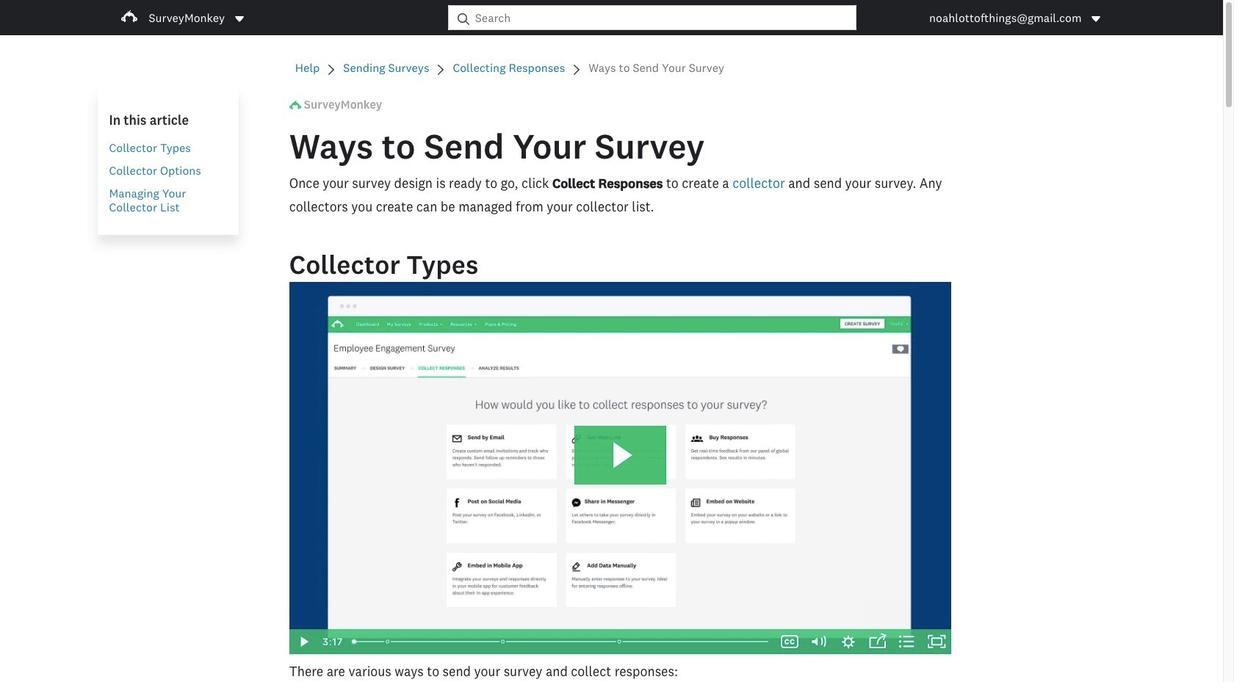 Task type: vqa. For each thing, say whether or not it's contained in the screenshot.
Search text box
yes



Task type: locate. For each thing, give the bounding box(es) containing it.
open image
[[235, 16, 244, 22], [1093, 16, 1101, 22]]

0 horizontal spatial open image
[[234, 13, 246, 25]]

2 open image from the left
[[1093, 16, 1101, 22]]

0 horizontal spatial open image
[[235, 16, 244, 22]]

1 horizontal spatial open image
[[1091, 13, 1103, 25]]

1 horizontal spatial open image
[[1093, 16, 1101, 22]]

search image
[[458, 13, 470, 25]]

video element
[[289, 282, 952, 655]]

1 open image from the left
[[235, 16, 244, 22]]

search image
[[458, 13, 470, 25]]

2 open image from the left
[[1091, 13, 1103, 25]]

playbar slider
[[343, 630, 776, 655]]

open image for 1st open icon
[[235, 16, 244, 22]]

open image
[[234, 13, 246, 25], [1091, 13, 1103, 25]]



Task type: describe. For each thing, give the bounding box(es) containing it.
Search text field
[[470, 6, 857, 29]]

open image for second open icon from the left
[[1093, 16, 1101, 22]]

1 open image from the left
[[234, 13, 246, 25]]

chapter markers toolbar
[[354, 630, 768, 655]]



